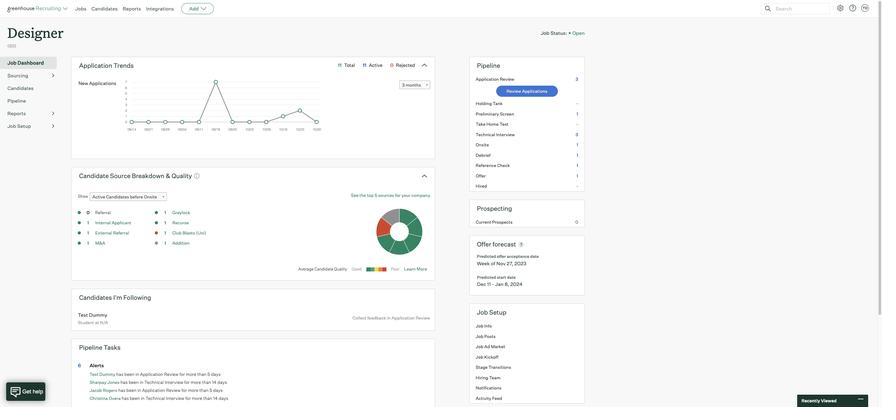 Task type: locate. For each thing, give the bounding box(es) containing it.
recurse
[[172, 220, 189, 226]]

3 for technical interview
[[576, 132, 579, 137]]

2024
[[511, 282, 523, 288]]

date inside predicted offer acceptance date week of nov 27, 2023
[[531, 254, 539, 259]]

applications for review applications
[[522, 89, 548, 94]]

job for job dashboard link
[[7, 60, 16, 66]]

14
[[212, 380, 217, 386], [213, 396, 218, 402]]

0 horizontal spatial quality
[[172, 172, 192, 180]]

1 link left greylock link
[[159, 210, 171, 217]]

0 vertical spatial predicted
[[477, 254, 496, 259]]

2 horizontal spatial 0
[[576, 220, 579, 225]]

11 inside predicted start date dec 11 - jan 8, 2024
[[487, 282, 491, 288]]

1 vertical spatial job setup
[[477, 309, 507, 317]]

pipeline down sourcing
[[7, 98, 26, 104]]

1 horizontal spatial reports link
[[123, 6, 141, 12]]

application
[[79, 62, 112, 69], [476, 76, 499, 82], [392, 316, 415, 321], [140, 372, 163, 378], [142, 388, 165, 394]]

the
[[360, 193, 366, 198]]

candidates link right jobs link
[[92, 6, 118, 12]]

test up student at the bottom left
[[78, 312, 88, 318]]

0 horizontal spatial candidates link
[[7, 84, 54, 92]]

addition link
[[172, 241, 190, 246]]

activity feed link
[[470, 394, 585, 404]]

0 horizontal spatial 11
[[338, 62, 342, 68]]

1 - link from the top
[[470, 99, 585, 109]]

offer up week
[[477, 241, 492, 249]]

0 vertical spatial reports
[[123, 6, 141, 12]]

1 horizontal spatial active
[[369, 62, 383, 68]]

1 link left external
[[82, 230, 94, 237]]

1 horizontal spatial 11
[[363, 62, 367, 68]]

0 horizontal spatial job setup
[[7, 123, 31, 129]]

1 vertical spatial 3
[[402, 82, 405, 88]]

job setup up info
[[477, 309, 507, 317]]

1 horizontal spatial reports
[[123, 6, 141, 12]]

1 horizontal spatial date
[[531, 254, 539, 259]]

reports
[[123, 6, 141, 12], [7, 110, 26, 117]]

review applications link
[[497, 86, 558, 97]]

2 predicted from the top
[[477, 275, 496, 280]]

8,
[[505, 282, 510, 288]]

sourcing link
[[7, 72, 54, 79]]

designer (50)
[[7, 23, 64, 49]]

has right jones
[[121, 380, 128, 386]]

average candidate quality
[[298, 267, 347, 272]]

reports link left integrations "link"
[[123, 6, 141, 12]]

of
[[491, 261, 496, 267]]

quality left the good
[[334, 267, 347, 272]]

in
[[387, 316, 391, 321], [136, 372, 139, 378], [140, 380, 143, 386], [138, 388, 141, 394], [141, 396, 145, 402]]

5
[[375, 193, 378, 198], [208, 372, 210, 378], [210, 388, 212, 394]]

1 vertical spatial referral
[[113, 231, 129, 236]]

1 horizontal spatial onsite
[[476, 142, 489, 148]]

0 vertical spatial job setup
[[7, 123, 31, 129]]

interview
[[496, 132, 515, 137], [165, 380, 183, 386], [166, 396, 185, 402]]

1 link left "addition" link
[[159, 240, 171, 248]]

test inside test dummy student at n/a
[[78, 312, 88, 318]]

date right acceptance
[[531, 254, 539, 259]]

1 vertical spatial candidates link
[[7, 84, 54, 92]]

1 vertical spatial onsite
[[144, 194, 157, 200]]

collect feedback in application review
[[353, 316, 430, 321]]

0 vertical spatial dummy
[[89, 312, 107, 318]]

1 vertical spatial pipeline
[[7, 98, 26, 104]]

1 link left m&a link
[[82, 240, 94, 248]]

0 vertical spatial onsite
[[476, 142, 489, 148]]

job for job kickoff "link"
[[476, 355, 484, 360]]

predicted up week
[[477, 254, 496, 259]]

0 vertical spatial referral
[[95, 210, 111, 215]]

0 vertical spatial date
[[531, 254, 539, 259]]

test inside test dummy has been in application review for more than 5 days sharpay jones has been in technical interview for more than 14 days jacob rogers has been in application review for more than 5 days christina overa has been in technical interview for more than 14 days
[[90, 372, 98, 378]]

1 horizontal spatial 0
[[391, 62, 394, 68]]

job
[[541, 30, 550, 36], [7, 60, 16, 66], [7, 123, 16, 129], [477, 309, 488, 317], [476, 324, 484, 329], [476, 334, 484, 339], [476, 344, 484, 350], [476, 355, 484, 360]]

referral up internal
[[95, 210, 111, 215]]

candidate source data is not real-time. data may take up to two days to reflect accurately. element
[[192, 171, 200, 181]]

dummy
[[89, 312, 107, 318], [99, 372, 115, 378]]

1 horizontal spatial candidate
[[315, 267, 333, 272]]

1 vertical spatial predicted
[[477, 275, 496, 280]]

n/a
[[100, 320, 108, 326]]

0 vertical spatial applications
[[89, 81, 116, 86]]

2 horizontal spatial 11
[[487, 282, 491, 288]]

candidates down sourcing
[[7, 85, 34, 91]]

onsite
[[476, 142, 489, 148], [144, 194, 157, 200]]

onsite right "before"
[[144, 194, 157, 200]]

1 vertical spatial setup
[[490, 309, 507, 317]]

dummy up sharpay jones link
[[99, 372, 115, 378]]

quality
[[172, 172, 192, 180], [334, 267, 347, 272]]

more
[[417, 267, 427, 272]]

0 horizontal spatial date
[[507, 275, 516, 280]]

1 vertical spatial quality
[[334, 267, 347, 272]]

1 link for external referral
[[82, 230, 94, 237]]

candidates link down sourcing link
[[7, 84, 54, 92]]

job setup
[[7, 123, 31, 129], [477, 309, 507, 317]]

0 horizontal spatial referral
[[95, 210, 111, 215]]

sharpay
[[90, 380, 106, 386]]

1 horizontal spatial candidates link
[[92, 6, 118, 12]]

0 horizontal spatial active
[[92, 194, 105, 200]]

candidates left "before"
[[106, 194, 129, 200]]

reports link down pipeline link
[[7, 110, 54, 117]]

christina overa link
[[90, 396, 121, 402]]

5 inside 'link'
[[375, 193, 378, 198]]

candidate right average
[[315, 267, 333, 272]]

1 link for internal applicant
[[82, 220, 94, 227]]

(uni)
[[196, 231, 206, 236]]

0 horizontal spatial onsite
[[144, 194, 157, 200]]

2 horizontal spatial pipeline
[[477, 62, 501, 69]]

notifications
[[476, 386, 502, 391]]

predicted inside predicted start date dec 11 - jan 8, 2024
[[477, 275, 496, 280]]

show
[[78, 194, 88, 199]]

pipeline up 'alerts'
[[79, 344, 102, 352]]

1 link left recurse link
[[159, 220, 171, 227]]

date inside predicted start date dec 11 - jan 8, 2024
[[507, 275, 516, 280]]

designer link
[[7, 17, 64, 43]]

1 vertical spatial dummy
[[99, 372, 115, 378]]

1 link left the club
[[159, 230, 171, 237]]

1 horizontal spatial setup
[[490, 309, 507, 317]]

candidate up show
[[79, 172, 109, 180]]

active
[[369, 62, 383, 68], [92, 194, 105, 200]]

2 vertical spatial technical
[[146, 396, 165, 402]]

referral
[[95, 210, 111, 215], [113, 231, 129, 236]]

1 vertical spatial applications
[[522, 89, 548, 94]]

has up jones
[[116, 372, 123, 378]]

2 vertical spatial - link
[[470, 181, 585, 192]]

check
[[498, 163, 510, 168]]

0 vertical spatial test
[[78, 312, 88, 318]]

application trends
[[79, 62, 134, 69]]

Search text field
[[775, 4, 825, 13]]

job inside "link"
[[476, 355, 484, 360]]

job setup down pipeline link
[[7, 123, 31, 129]]

2 vertical spatial pipeline
[[79, 344, 102, 352]]

0 vertical spatial offer
[[476, 173, 486, 179]]

candidate
[[79, 172, 109, 180], [315, 267, 333, 272]]

dummy up at
[[89, 312, 107, 318]]

0 horizontal spatial 0
[[87, 210, 90, 215]]

1 vertical spatial offer
[[477, 241, 492, 249]]

11 right dec
[[487, 282, 491, 288]]

been right rogers on the bottom left of the page
[[126, 388, 137, 394]]

1 link for addition
[[159, 240, 171, 248]]

0 horizontal spatial applications
[[89, 81, 116, 86]]

job posts link
[[470, 332, 585, 342]]

new
[[79, 81, 88, 86]]

11 right 'total' at the top left of the page
[[363, 62, 367, 68]]

test up sharpay
[[90, 372, 98, 378]]

sources
[[378, 193, 394, 198]]

nov
[[497, 261, 506, 267]]

1 link for club blasts (uni)
[[159, 230, 171, 237]]

reports left integrations "link"
[[123, 6, 141, 12]]

setup
[[17, 123, 31, 129], [490, 309, 507, 317]]

1 horizontal spatial referral
[[113, 231, 129, 236]]

2 vertical spatial 3
[[576, 132, 579, 137]]

student
[[78, 320, 94, 326]]

0 horizontal spatial reports link
[[7, 110, 54, 117]]

quality right '&'
[[172, 172, 192, 180]]

applications for new applications
[[89, 81, 116, 86]]

active candidates before onsite link
[[90, 193, 167, 202]]

0 vertical spatial setup
[[17, 123, 31, 129]]

candidates up test dummy student at n/a
[[79, 294, 112, 302]]

setup down pipeline link
[[17, 123, 31, 129]]

1 horizontal spatial pipeline
[[79, 344, 102, 352]]

recurse link
[[172, 220, 189, 226]]

candidate source data is not real-time. data may take up to two days to reflect accurately. image
[[194, 173, 200, 179]]

1 horizontal spatial job setup
[[477, 309, 507, 317]]

0 vertical spatial 3
[[576, 76, 579, 82]]

0 vertical spatial interview
[[496, 132, 515, 137]]

review
[[500, 76, 515, 82], [507, 89, 521, 94], [416, 316, 430, 321], [164, 372, 179, 378], [166, 388, 181, 394]]

dummy inside test dummy student at n/a
[[89, 312, 107, 318]]

1 vertical spatial test
[[90, 372, 98, 378]]

prospects
[[492, 220, 513, 225]]

0
[[391, 62, 394, 68], [87, 210, 90, 215], [576, 220, 579, 225]]

1 horizontal spatial test
[[90, 372, 98, 378]]

0 vertical spatial candidate
[[79, 172, 109, 180]]

1 vertical spatial active
[[92, 194, 105, 200]]

1 vertical spatial - link
[[470, 119, 585, 130]]

0 vertical spatial - link
[[470, 99, 585, 109]]

predicted up dec
[[477, 275, 496, 280]]

predicted
[[477, 254, 496, 259], [477, 275, 496, 280]]

has up overa
[[118, 388, 126, 394]]

0 vertical spatial reports link
[[123, 6, 141, 12]]

been
[[124, 372, 135, 378], [129, 380, 139, 386], [126, 388, 137, 394], [130, 396, 140, 402]]

active right show
[[92, 194, 105, 200]]

offer down reference
[[476, 173, 486, 179]]

0 horizontal spatial test
[[78, 312, 88, 318]]

has
[[116, 372, 123, 378], [121, 380, 128, 386], [118, 388, 126, 394], [122, 396, 129, 402]]

following
[[123, 294, 151, 302]]

for
[[395, 193, 401, 198], [180, 372, 185, 378], [184, 380, 190, 386], [182, 388, 187, 394], [185, 396, 191, 402]]

hiring team
[[476, 376, 501, 381]]

1 link left internal
[[82, 220, 94, 227]]

2 vertical spatial interview
[[166, 396, 185, 402]]

date up 8, in the right bottom of the page
[[507, 275, 516, 280]]

open
[[573, 30, 585, 36]]

1 horizontal spatial applications
[[522, 89, 548, 94]]

27,
[[507, 261, 514, 267]]

1 vertical spatial date
[[507, 275, 516, 280]]

been right test dummy link at the left bottom
[[124, 372, 135, 378]]

kickoff
[[485, 355, 499, 360]]

active right 'total' at the top left of the page
[[369, 62, 383, 68]]

current prospects
[[476, 220, 513, 225]]

0 vertical spatial quality
[[172, 172, 192, 180]]

0 horizontal spatial candidate
[[79, 172, 109, 180]]

1 predicted from the top
[[477, 254, 496, 259]]

top
[[367, 193, 374, 198]]

days
[[211, 372, 221, 378], [218, 380, 227, 386], [213, 388, 223, 394], [219, 396, 228, 402]]

0 horizontal spatial reports
[[7, 110, 26, 117]]

pipeline tasks
[[79, 344, 121, 352]]

candidates link
[[92, 6, 118, 12], [7, 84, 54, 92]]

11 left 'total' at the top left of the page
[[338, 62, 342, 68]]

status:
[[551, 30, 567, 36]]

0 horizontal spatial pipeline
[[7, 98, 26, 104]]

onsite up the 'debrief'
[[476, 142, 489, 148]]

setup up info
[[490, 309, 507, 317]]

dummy inside test dummy has been in application review for more than 5 days sharpay jones has been in technical interview for more than 14 days jacob rogers has been in application review for more than 5 days christina overa has been in technical interview for more than 14 days
[[99, 372, 115, 378]]

test
[[78, 312, 88, 318], [90, 372, 98, 378]]

0 vertical spatial 5
[[375, 193, 378, 198]]

info
[[485, 324, 492, 329]]

job status:
[[541, 30, 567, 36]]

christina
[[90, 396, 108, 402]]

club
[[172, 231, 182, 236]]

reports down pipeline link
[[7, 110, 26, 117]]

referral down applicant
[[113, 231, 129, 236]]

viewed
[[822, 399, 837, 404]]

job dashboard link
[[7, 59, 54, 67]]

pipeline up application review
[[477, 62, 501, 69]]

i'm
[[113, 294, 122, 302]]

prospecting
[[477, 205, 512, 213]]

0 vertical spatial technical
[[476, 132, 496, 137]]

stage
[[476, 365, 488, 370]]

debrief
[[476, 153, 491, 158]]

more
[[186, 372, 197, 378], [191, 380, 201, 386], [188, 388, 199, 394], [192, 396, 202, 402]]

company
[[412, 193, 430, 198]]

2 - link from the top
[[470, 119, 585, 130]]

1 vertical spatial reports link
[[7, 110, 54, 117]]

predicted inside predicted offer acceptance date week of nov 27, 2023
[[477, 254, 496, 259]]



Task type: describe. For each thing, give the bounding box(es) containing it.
recently
[[802, 399, 821, 404]]

0 vertical spatial 14
[[212, 380, 217, 386]]

- inside predicted start date dec 11 - jan 8, 2024
[[492, 282, 494, 288]]

dec
[[477, 282, 486, 288]]

learn more link
[[404, 267, 427, 272]]

6
[[78, 363, 81, 369]]

1 vertical spatial technical
[[144, 380, 164, 386]]

week
[[477, 261, 490, 267]]

1 vertical spatial 14
[[213, 396, 218, 402]]

transitions
[[489, 365, 512, 370]]

been right overa
[[130, 396, 140, 402]]

- for 1st - link from the bottom of the page
[[577, 184, 579, 189]]

designer
[[7, 23, 64, 42]]

11 for 11 active
[[363, 62, 367, 68]]

feed
[[493, 396, 503, 401]]

stage transitions link
[[470, 363, 585, 373]]

preliminary
[[476, 111, 499, 117]]

activity
[[476, 396, 492, 401]]

0 vertical spatial pipeline
[[477, 62, 501, 69]]

0 vertical spatial candidates link
[[92, 6, 118, 12]]

2023
[[515, 261, 527, 267]]

jobs link
[[75, 6, 87, 12]]

- for third - link from the bottom of the page
[[577, 101, 579, 106]]

months
[[406, 82, 421, 88]]

0 vertical spatial 0
[[391, 62, 394, 68]]

greenhouse recruiting image
[[7, 5, 63, 12]]

offer
[[497, 254, 506, 259]]

new applications
[[79, 81, 116, 86]]

test dummy has been in application review for more than 5 days sharpay jones has been in technical interview for more than 14 days jacob rogers has been in application review for more than 5 days christina overa has been in technical interview for more than 14 days
[[90, 372, 228, 402]]

application review
[[476, 76, 515, 82]]

candidates inside 'link'
[[7, 85, 34, 91]]

see the top 5 sources for your company
[[351, 193, 430, 198]]

test for test dummy student at n/a
[[78, 312, 88, 318]]

integrations link
[[146, 6, 174, 12]]

forecast
[[493, 241, 516, 249]]

1 link for m&a
[[82, 240, 94, 248]]

source
[[110, 172, 131, 180]]

test for test dummy has been in application review for more than 5 days sharpay jones has been in technical interview for more than 14 days jacob rogers has been in application review for more than 5 days christina overa has been in technical interview for more than 14 days
[[90, 372, 98, 378]]

1 vertical spatial interview
[[165, 380, 183, 386]]

see
[[351, 193, 359, 198]]

greylock
[[172, 210, 190, 215]]

predicted for 11
[[477, 275, 496, 280]]

sourcing
[[7, 72, 28, 79]]

td
[[863, 6, 868, 10]]

jacob
[[90, 388, 102, 394]]

see the top 5 sources for your company link
[[351, 193, 430, 199]]

activity feed
[[476, 396, 503, 401]]

6 link
[[78, 363, 89, 369]]

11 active
[[363, 62, 383, 68]]

td button
[[861, 3, 871, 13]]

external referral
[[95, 231, 129, 236]]

external
[[95, 231, 112, 236]]

job ad market link
[[470, 342, 585, 352]]

ad
[[485, 344, 490, 350]]

trends
[[114, 62, 134, 69]]

active candidates before onsite
[[92, 194, 157, 200]]

1 horizontal spatial quality
[[334, 267, 347, 272]]

job ad market
[[476, 344, 506, 350]]

1 link for recurse
[[159, 220, 171, 227]]

technical interview
[[476, 132, 515, 137]]

0 horizontal spatial setup
[[17, 123, 31, 129]]

current
[[476, 220, 492, 225]]

pipeline link
[[7, 97, 54, 105]]

for inside 'link'
[[395, 193, 401, 198]]

job for job posts link
[[476, 334, 484, 339]]

rejected
[[396, 62, 415, 68]]

1 vertical spatial reports
[[7, 110, 26, 117]]

2 vertical spatial 0
[[576, 220, 579, 225]]

job setup link
[[7, 122, 54, 130]]

11 for 11 total
[[338, 62, 342, 68]]

3 - link from the top
[[470, 181, 585, 192]]

breakdown
[[132, 172, 164, 180]]

dummy for test dummy has been in application review for more than 5 days sharpay jones has been in technical interview for more than 14 days jacob rogers has been in application review for more than 5 days christina overa has been in technical interview for more than 14 days
[[99, 372, 115, 378]]

job info link
[[470, 321, 585, 332]]

0 rejected
[[391, 62, 415, 68]]

configure image
[[837, 4, 845, 12]]

stage transitions
[[476, 365, 512, 370]]

integrations
[[146, 6, 174, 12]]

3 months link
[[400, 81, 430, 90]]

dummy for test dummy student at n/a
[[89, 312, 107, 318]]

dashboard
[[18, 60, 44, 66]]

learn more
[[404, 267, 427, 272]]

offer for offer
[[476, 173, 486, 179]]

reference check
[[476, 163, 510, 168]]

jan
[[495, 282, 504, 288]]

1 link for greylock
[[159, 210, 171, 217]]

3 months
[[402, 82, 421, 88]]

- for second - link
[[577, 122, 579, 127]]

total
[[344, 62, 355, 68]]

active inside active candidates before onsite link
[[92, 194, 105, 200]]

feedback
[[368, 316, 386, 321]]

posts
[[485, 334, 496, 339]]

jobs
[[75, 6, 87, 12]]

at
[[95, 320, 99, 326]]

job for job setup link
[[7, 123, 16, 129]]

been right jones
[[129, 380, 139, 386]]

predicted for week
[[477, 254, 496, 259]]

screen
[[500, 111, 514, 117]]

1 vertical spatial 5
[[208, 372, 210, 378]]

poor
[[391, 267, 400, 272]]

m&a
[[95, 241, 105, 246]]

internal applicant
[[95, 220, 131, 226]]

job setup inside job setup link
[[7, 123, 31, 129]]

internal applicant link
[[95, 220, 131, 226]]

candidates i'm following
[[79, 294, 151, 302]]

3 for application review
[[576, 76, 579, 82]]

acceptance
[[507, 254, 530, 259]]

jacob rogers link
[[90, 388, 117, 394]]

td button
[[862, 4, 869, 12]]

preliminary screen
[[476, 111, 514, 117]]

notifications link
[[470, 383, 585, 394]]

collect
[[353, 316, 367, 321]]

has right overa
[[122, 396, 129, 402]]

1 vertical spatial 0
[[87, 210, 90, 215]]

pipeline inside pipeline link
[[7, 98, 26, 104]]

offer for offer forecast
[[477, 241, 492, 249]]

0 vertical spatial active
[[369, 62, 383, 68]]

good
[[352, 267, 362, 272]]

before
[[130, 194, 143, 200]]

m&a link
[[95, 241, 105, 246]]

candidate source breakdown & quality
[[79, 172, 192, 180]]

blasts
[[183, 231, 195, 236]]

2 vertical spatial 5
[[210, 388, 212, 394]]

candidates right jobs link
[[92, 6, 118, 12]]

job for 'job ad market' link
[[476, 344, 484, 350]]

1 vertical spatial candidate
[[315, 267, 333, 272]]

reference
[[476, 163, 497, 168]]

hiring team link
[[470, 373, 585, 383]]

job info
[[476, 324, 492, 329]]

job for job info link
[[476, 324, 484, 329]]

learn
[[404, 267, 416, 272]]



Task type: vqa. For each thing, say whether or not it's contained in the screenshot.
& on the top left
yes



